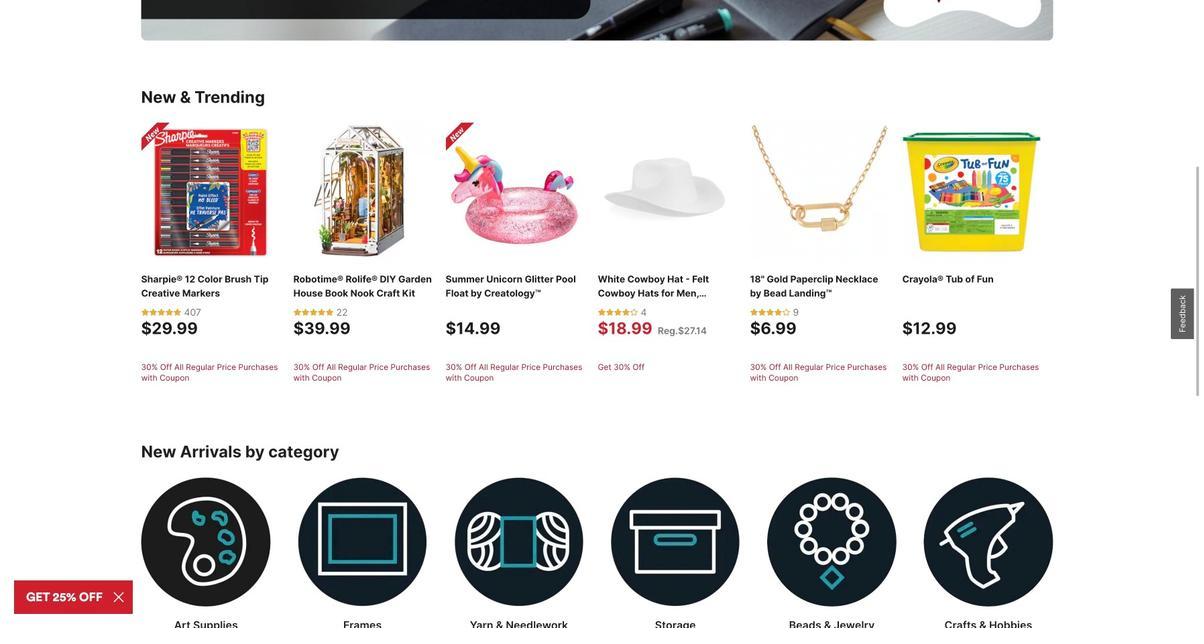 Task type: describe. For each thing, give the bounding box(es) containing it.
1 lazy load image image from the left
[[141, 478, 271, 607]]

summer unicorn glitter pool float by creatology™ image
[[446, 123, 584, 262]]

sharpie® 12 color brush tip creative markers image
[[141, 123, 280, 262]]



Task type: locate. For each thing, give the bounding box(es) containing it.
sharpie® 12 color brush tip creative markers new logo image
[[141, 123, 171, 152]]

2 lazy load image image from the left
[[298, 478, 427, 607]]

5 lazy load image image from the left
[[767, 478, 897, 607]]

18" gold paperclip necklace by bead landing™ image
[[750, 123, 889, 262]]

crayola® tub of fun image
[[902, 123, 1041, 262]]

3 lazy load image image from the left
[[454, 478, 584, 607]]

summer unicorn glitter pool float by creatology™ new logo image
[[446, 123, 475, 152]]

robotime® rolife® diy garden house book nook craft kit image
[[293, 123, 432, 262]]

4 lazy load image image from the left
[[611, 478, 740, 607]]

lazy load image image
[[141, 478, 271, 607], [298, 478, 427, 607], [454, 478, 584, 607], [611, 478, 740, 607], [767, 478, 897, 607], [924, 478, 1053, 607]]

6 lazy load image image from the left
[[924, 478, 1053, 607]]

white cowboy hat - felt cowboy hats for men, women, western cowgirl hat for costume birthday bachelorette party (adult size) image
[[598, 123, 737, 262]]



Task type: vqa. For each thing, say whether or not it's contained in the screenshot.
White Cowboy Hat - Felt Cowboy Hats for Men, Women, Western Cowgirl Hat for Costume Birthday Bachelorette Party (Adult Size) image at the top of the page
yes



